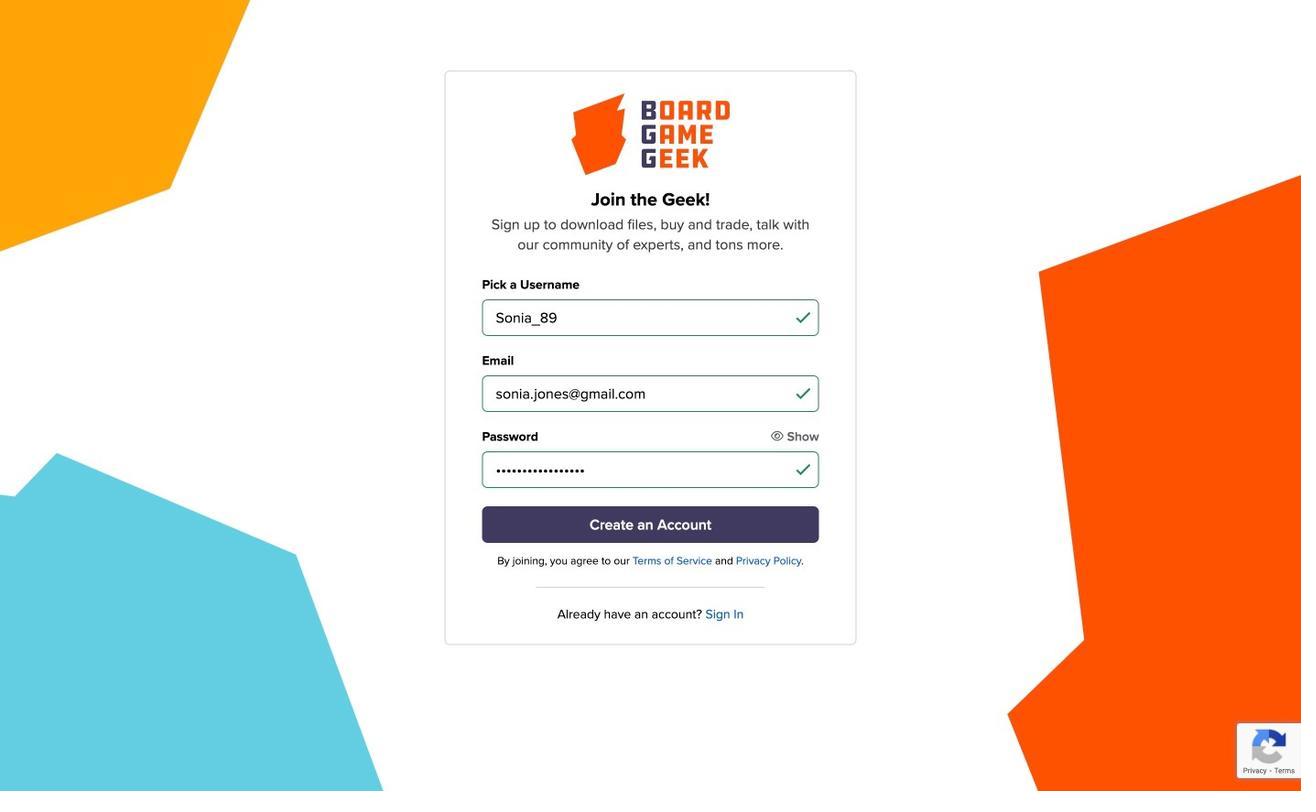 Task type: locate. For each thing, give the bounding box(es) containing it.
bgg logo image
[[572, 93, 730, 176]]

None password field
[[482, 452, 819, 488]]

None text field
[[482, 300, 819, 336]]

None email field
[[482, 376, 819, 412]]

eye image
[[771, 431, 784, 442]]



Task type: vqa. For each thing, say whether or not it's contained in the screenshot.
board games insider #309: the one about pretty prototypes secondary thumbnail
no



